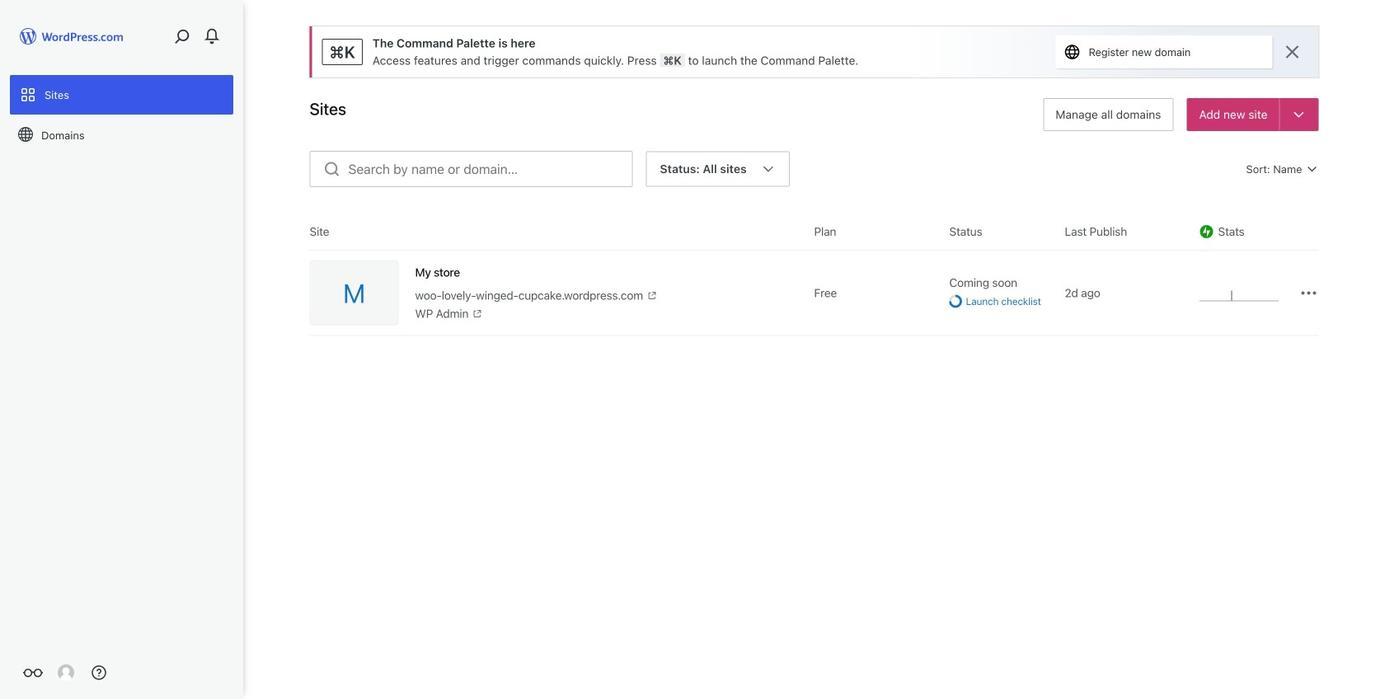 Task type: locate. For each thing, give the bounding box(es) containing it.
highest hourly views 1 image
[[1200, 291, 1279, 301]]

greg robinson image
[[58, 665, 74, 681]]

list item
[[1378, 58, 1386, 135], [1378, 135, 1386, 212], [1378, 212, 1386, 274]]

reader image
[[23, 663, 43, 683]]

None search field
[[310, 151, 633, 187]]

displaying all sites. element
[[660, 153, 747, 186]]

toggle menu image
[[1292, 107, 1307, 122]]

2 list item from the top
[[1378, 135, 1386, 212]]



Task type: describe. For each thing, give the bounding box(es) containing it.
visit wp admin image
[[472, 308, 483, 319]]

site actions image
[[1299, 283, 1319, 303]]

Search search field
[[348, 152, 632, 186]]

sorting by name. switch sorting mode image
[[1306, 162, 1319, 176]]

3 list item from the top
[[1378, 212, 1386, 274]]

site icon image
[[343, 285, 365, 301]]

dismiss image
[[1283, 42, 1303, 62]]

1 list item from the top
[[1378, 58, 1386, 135]]



Task type: vqa. For each thing, say whether or not it's contained in the screenshot.
Displaying all sites. element
yes



